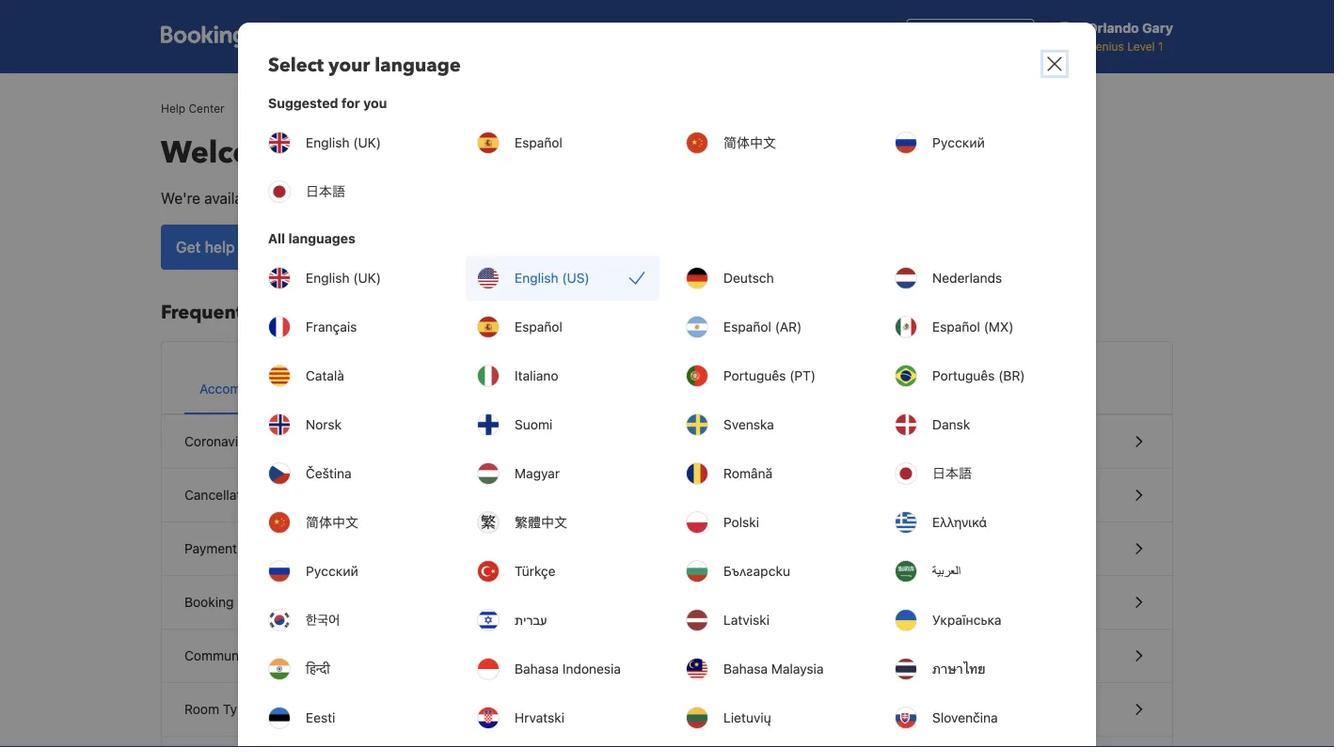 Task type: locate. For each thing, give the bounding box(es) containing it.
čeština
[[306, 466, 352, 482]]

português (pt) link
[[675, 354, 868, 399]]

0 horizontal spatial 日本語
[[306, 184, 345, 199]]

1 vertical spatial русский link
[[257, 549, 451, 595]]

한국어 link
[[257, 598, 451, 644]]

português for português (pt)
[[723, 368, 786, 384]]

english inside english (us) link
[[515, 270, 558, 286]]

bahasa for bahasa indonesia
[[515, 662, 559, 677]]

español (ar)
[[723, 319, 802, 335]]

1 vertical spatial center
[[475, 133, 573, 174]]

1 vertical spatial 日本語
[[932, 466, 972, 482]]

português for português (br)
[[932, 368, 995, 384]]

български
[[723, 564, 790, 580]]

day
[[344, 190, 368, 207]]

norsk
[[306, 417, 342, 433]]

español link
[[466, 120, 660, 166], [466, 305, 660, 350]]

2 bahasa from the left
[[723, 662, 768, 677]]

русский
[[932, 135, 985, 151], [306, 564, 358, 580]]

1 vertical spatial a
[[272, 238, 280, 256]]

español (mx) link
[[883, 305, 1077, 350]]

1 horizontal spatial 简体中文
[[723, 135, 776, 151]]

1 horizontal spatial русский link
[[883, 120, 1077, 166]]

help
[[161, 102, 185, 115], [398, 133, 468, 174]]

english (uk) link for languages
[[257, 256, 451, 301]]

room types button
[[162, 684, 1172, 738]]

lietuvių link
[[675, 696, 868, 741]]

0 horizontal spatial 简体中文
[[306, 515, 358, 531]]

繁體中文
[[515, 515, 567, 531]]

español link for 简体中文
[[466, 120, 660, 166]]

0 vertical spatial español link
[[466, 120, 660, 166]]

we're available 24 hours a day
[[161, 190, 368, 207]]

0 vertical spatial a
[[332, 190, 340, 207]]

english (uk) link down for
[[257, 120, 451, 166]]

tab list
[[162, 342, 1172, 416]]

한국어
[[306, 613, 340, 628]]

english (us) link
[[466, 256, 660, 301]]

level
[[1127, 40, 1155, 53]]

english (uk) up questions
[[306, 270, 381, 286]]

help up welcome
[[161, 102, 185, 115]]

questions
[[323, 300, 412, 326]]

italiano
[[515, 368, 558, 384]]

a left day
[[332, 190, 340, 207]]

español (mx)
[[932, 319, 1014, 335]]

0 vertical spatial (uk)
[[353, 135, 381, 151]]

2 english (uk) from the top
[[306, 270, 381, 286]]

português (pt)
[[723, 368, 816, 384]]

0 vertical spatial 日本語 link
[[257, 169, 451, 215]]

dansk link
[[883, 403, 1077, 448]]

0 vertical spatial center
[[189, 102, 225, 115]]

(uk)
[[353, 135, 381, 151], [353, 270, 381, 286]]

suomi
[[515, 417, 552, 433]]

english for for
[[306, 135, 350, 151]]

1 english (uk) link from the top
[[257, 120, 451, 166]]

1 horizontal spatial 日本語
[[932, 466, 972, 482]]

0 vertical spatial русский
[[932, 135, 985, 151]]

hours
[[289, 190, 328, 207]]

cancellations
[[184, 488, 266, 503]]

english down booking at left
[[306, 270, 350, 286]]

简体中文 link
[[675, 120, 868, 166], [257, 501, 451, 546]]

1 vertical spatial español link
[[466, 305, 660, 350]]

english (uk) link
[[257, 120, 451, 166], [257, 256, 451, 301]]

we're
[[161, 190, 200, 207]]

0 vertical spatial 日本語
[[306, 184, 345, 199]]

english (uk) for for
[[306, 135, 381, 151]]

deutsch
[[723, 270, 774, 286]]

0 horizontal spatial a
[[272, 238, 280, 256]]

1 horizontal spatial help
[[398, 133, 468, 174]]

get help with a booking button
[[161, 225, 355, 270]]

related
[[263, 434, 306, 450]]

english (us)
[[515, 270, 590, 286]]

help right the
[[398, 133, 468, 174]]

0 vertical spatial english (uk)
[[306, 135, 381, 151]]

types
[[223, 702, 259, 718]]

0 horizontal spatial help
[[161, 102, 185, 115]]

(uk) for languages
[[353, 270, 381, 286]]

airport taxis
[[502, 382, 576, 397]]

svenska
[[723, 417, 774, 433]]

1 horizontal spatial 日本語 link
[[883, 452, 1077, 497]]

coronavirus-related support button
[[162, 416, 1172, 469]]

1 vertical spatial english (uk) link
[[257, 256, 451, 301]]

1 español link from the top
[[466, 120, 660, 166]]

1 vertical spatial help
[[398, 133, 468, 174]]

frequently asked questions
[[161, 300, 412, 326]]

日本語 down dansk
[[932, 466, 972, 482]]

0 vertical spatial help
[[161, 102, 185, 115]]

language
[[375, 53, 461, 79]]

1 horizontal spatial português
[[932, 368, 995, 384]]

1 português from the left
[[723, 368, 786, 384]]

bahasa
[[515, 662, 559, 677], [723, 662, 768, 677]]

简体中文 for top 简体中文 link
[[723, 135, 776, 151]]

español (ar) link
[[675, 305, 868, 350]]

1 (uk) from the top
[[353, 135, 381, 151]]

català link
[[257, 354, 451, 399]]

bahasa up hrvatski
[[515, 662, 559, 677]]

español link for español (ar)
[[466, 305, 660, 350]]

airport taxis button
[[487, 342, 591, 414]]

a
[[332, 190, 340, 207], [272, 238, 280, 256]]

1 vertical spatial русский
[[306, 564, 358, 580]]

welcome to the help center
[[161, 133, 573, 174]]

2 português from the left
[[932, 368, 995, 384]]

1 horizontal spatial 简体中文 link
[[675, 120, 868, 166]]

bahasa down "latviski"
[[723, 662, 768, 677]]

english (uk) link up français link
[[257, 256, 451, 301]]

english down the suggested for you
[[306, 135, 350, 151]]

0 horizontal spatial 简体中文 link
[[257, 501, 451, 546]]

0 horizontal spatial 日本語 link
[[257, 169, 451, 215]]

accommodations
[[199, 382, 305, 397]]

日本語 down to
[[306, 184, 345, 199]]

deutsch link
[[675, 256, 868, 301]]

български link
[[675, 549, 868, 595]]

1 horizontal spatial bahasa
[[723, 662, 768, 677]]

português left (pt)
[[723, 368, 786, 384]]

italiano link
[[466, 354, 660, 399]]

1 horizontal spatial русский
[[932, 135, 985, 151]]

orlando
[[1087, 20, 1139, 36]]

2 english (uk) link from the top
[[257, 256, 451, 301]]

suomi link
[[466, 403, 660, 448]]

1 vertical spatial 简体中文
[[306, 515, 358, 531]]

日本語 link
[[257, 169, 451, 215], [883, 452, 1077, 497]]

עברית
[[515, 613, 547, 628]]

2 (uk) from the top
[[353, 270, 381, 286]]

slovenčina
[[932, 711, 998, 726]]

latviski link
[[675, 598, 868, 644]]

english for languages
[[306, 270, 350, 286]]

communications button
[[162, 630, 1172, 684]]

українська link
[[883, 598, 1077, 644]]

हिन्दी
[[306, 662, 330, 677]]

português (br)
[[932, 368, 1025, 384]]

0 vertical spatial 简体中文
[[723, 135, 776, 151]]

1 horizontal spatial center
[[475, 133, 573, 174]]

frequently
[[161, 300, 259, 326]]

1 english (uk) from the top
[[306, 135, 381, 151]]

français
[[306, 319, 357, 335]]

welcome
[[161, 133, 298, 174]]

0 horizontal spatial bahasa
[[515, 662, 559, 677]]

suggested
[[268, 95, 338, 111]]

português
[[723, 368, 786, 384], [932, 368, 995, 384]]

help center
[[161, 102, 225, 115]]

2 español link from the top
[[466, 305, 660, 350]]

0 vertical spatial 简体中文 link
[[675, 120, 868, 166]]

english (uk) down for
[[306, 135, 381, 151]]

0 horizontal spatial русский
[[306, 564, 358, 580]]

(uk) up questions
[[353, 270, 381, 286]]

room
[[184, 702, 219, 718]]

0 vertical spatial русский link
[[883, 120, 1077, 166]]

rentals
[[360, 382, 401, 397]]

português left (br)
[[932, 368, 995, 384]]

bahasa for bahasa malaysia
[[723, 662, 768, 677]]

1 vertical spatial 简体中文 link
[[257, 501, 451, 546]]

0 horizontal spatial português
[[723, 368, 786, 384]]

1 vertical spatial (uk)
[[353, 270, 381, 286]]

(uk) down the you
[[353, 135, 381, 151]]

bahasa indonesia link
[[466, 647, 660, 692]]

a right with
[[272, 238, 280, 256]]

العربية link
[[883, 549, 1077, 595]]

1 bahasa from the left
[[515, 662, 559, 677]]

română link
[[675, 452, 868, 497]]

0 vertical spatial english (uk) link
[[257, 120, 451, 166]]

1 vertical spatial english (uk)
[[306, 270, 381, 286]]

communications
[[184, 649, 286, 664]]

english left (us) at the top of the page
[[515, 270, 558, 286]]



Task type: vqa. For each thing, say whether or not it's contained in the screenshot.


Task type: describe. For each thing, give the bounding box(es) containing it.
car rentals button
[[320, 342, 416, 414]]

svenska link
[[675, 403, 868, 448]]

русский for top русский link
[[932, 135, 985, 151]]

1
[[1158, 40, 1163, 53]]

català
[[306, 368, 344, 384]]

(uk) for for
[[353, 135, 381, 151]]

orlando gary genius level 1
[[1087, 20, 1173, 53]]

(mx)
[[984, 319, 1014, 335]]

français link
[[257, 305, 451, 350]]

select your language dialog
[[238, 23, 1096, 748]]

eesti link
[[257, 696, 451, 741]]

čeština link
[[257, 452, 451, 497]]

languages
[[288, 231, 355, 246]]

car
[[335, 382, 356, 397]]

booking details button
[[162, 577, 1172, 630]]

airport
[[502, 382, 544, 397]]

eesti
[[306, 711, 335, 726]]

asked
[[264, 300, 318, 326]]

tab list containing accommodations
[[162, 342, 1172, 416]]

简体中文 for leftmost 简体中文 link
[[306, 515, 358, 531]]

available
[[204, 190, 263, 207]]

latviski
[[723, 613, 770, 628]]

payment
[[184, 541, 237, 557]]

polski
[[723, 515, 759, 531]]

booking
[[184, 595, 234, 611]]

24
[[267, 190, 285, 207]]

with
[[239, 238, 268, 256]]

ภาษาไทย link
[[883, 647, 1077, 692]]

english (uk) link for for
[[257, 120, 451, 166]]

bahasa indonesia
[[515, 662, 621, 677]]

(br)
[[998, 368, 1025, 384]]

עברית link
[[466, 598, 660, 644]]

(us)
[[562, 270, 590, 286]]

support
[[309, 434, 357, 450]]

русский for the left русский link
[[306, 564, 358, 580]]

hrvatski link
[[466, 696, 660, 741]]

close the list of languages image
[[1043, 53, 1066, 75]]

taxis
[[548, 382, 576, 397]]

dansk
[[932, 417, 970, 433]]

(ar)
[[775, 319, 802, 335]]

payment button
[[162, 523, 1172, 577]]

nederlands link
[[883, 256, 1077, 301]]

ภาษาไทย
[[932, 662, 986, 677]]

magyar
[[515, 466, 560, 482]]

türkçe
[[515, 564, 556, 580]]

help
[[205, 238, 235, 256]]

a inside button
[[272, 238, 280, 256]]

get
[[176, 238, 201, 256]]

all
[[268, 231, 285, 246]]

car rentals
[[335, 382, 401, 397]]

magyar link
[[466, 452, 660, 497]]

nederlands
[[932, 270, 1002, 286]]

1 vertical spatial 日本語 link
[[883, 452, 1077, 497]]

bahasa malaysia
[[723, 662, 824, 677]]

ελληνικά link
[[883, 501, 1077, 546]]

cancellations button
[[162, 469, 1172, 523]]

0 horizontal spatial center
[[189, 102, 225, 115]]

booking.com online hotel reservations image
[[161, 25, 296, 48]]

you
[[363, 95, 387, 111]]

română
[[723, 466, 773, 482]]

0 horizontal spatial русский link
[[257, 549, 451, 595]]

हिन्दी link
[[257, 647, 451, 692]]

coronavirus-related support
[[184, 434, 357, 450]]

polski link
[[675, 501, 868, 546]]

(pt)
[[789, 368, 816, 384]]

українська
[[932, 613, 1002, 628]]

english (uk) for languages
[[306, 270, 381, 286]]

booking
[[284, 238, 340, 256]]

select your language
[[268, 53, 461, 79]]

the
[[343, 133, 391, 174]]

ελληνικά
[[932, 515, 987, 531]]

get help with a booking
[[176, 238, 340, 256]]

to
[[305, 133, 335, 174]]

genius
[[1087, 40, 1124, 53]]

1 horizontal spatial a
[[332, 190, 340, 207]]

malaysia
[[771, 662, 824, 677]]

hrvatski
[[515, 711, 564, 726]]

gary
[[1142, 20, 1173, 36]]

booking details
[[184, 595, 279, 611]]

details
[[237, 595, 279, 611]]

all languages
[[268, 231, 355, 246]]

coronavirus-
[[184, 434, 263, 450]]



